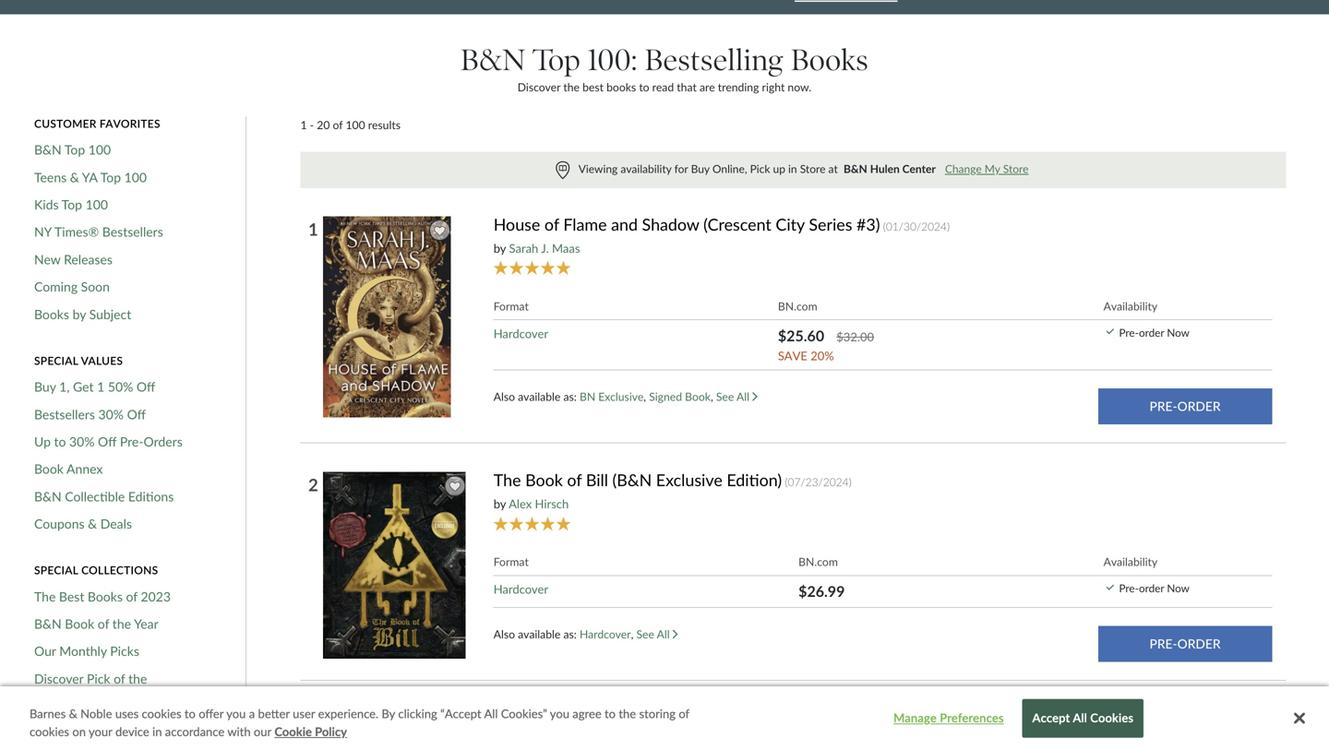 Task type: locate. For each thing, give the bounding box(es) containing it.
region
[[300, 152, 1286, 188]]

of
[[333, 118, 343, 132], [545, 214, 559, 234], [567, 470, 582, 490], [126, 589, 137, 604], [98, 616, 109, 632], [114, 671, 125, 687], [679, 707, 689, 721], [876, 708, 891, 728]]

the left year
[[112, 616, 131, 632]]

grocery
[[644, 708, 701, 728]]

pre-order now right check image
[[1119, 326, 1190, 339]]

by left the sarah
[[494, 241, 506, 255]]

2 vertical spatial pre-
[[1119, 582, 1139, 595]]

bn.com up '$26.99' at the bottom right of the page
[[799, 555, 838, 569]]

1 horizontal spatial see all link
[[716, 390, 758, 403]]

book up monthly
[[65, 616, 94, 632]]

0 horizontal spatial ,
[[631, 628, 634, 641]]

1 vertical spatial also
[[494, 628, 515, 641]]

2 vertical spatial off
[[98, 434, 117, 449]]

book down up
[[34, 461, 64, 477]]

of up "j."
[[545, 214, 559, 234]]

1 vertical spatial books
[[34, 306, 69, 322]]

1 you from the left
[[226, 707, 246, 721]]

pre- inside up to 30% off pre-orders link
[[120, 434, 144, 449]]

books up now.
[[791, 42, 869, 78]]

see all for right image
[[636, 628, 673, 641]]

up to 30% off pre-orders
[[34, 434, 183, 449]]

of right 'storing'
[[679, 707, 689, 721]]

&
[[70, 169, 79, 185], [88, 516, 97, 532], [69, 707, 77, 721], [585, 708, 597, 728]]

top
[[533, 42, 581, 78], [64, 142, 85, 158], [100, 169, 121, 185], [62, 197, 82, 212]]

pre- right check image
[[1119, 326, 1139, 339]]

0 vertical spatial as:
[[563, 390, 577, 403]]

available for hardcover
[[518, 628, 561, 641]]

books down special collections
[[88, 589, 123, 604]]

the left best books
[[563, 80, 580, 94]]

0 vertical spatial bn.com
[[778, 299, 817, 313]]

1 vertical spatial pre-order now
[[1119, 582, 1190, 595]]

our monthly picks
[[34, 643, 139, 659]]

book inside book club selections 'link'
[[34, 714, 64, 730]]

2 now from the top
[[1167, 582, 1190, 595]]

the left the year)
[[895, 708, 919, 728]]

bn.com for 1
[[778, 299, 817, 313]]

kids top 100
[[34, 197, 108, 212]]

the left 'storing'
[[619, 707, 636, 721]]

available up cookies"
[[518, 628, 561, 641]]

series
[[809, 214, 852, 234]]

2 horizontal spatial books
[[791, 42, 869, 78]]

off right 50%
[[136, 379, 155, 395]]

1 special from the top
[[34, 354, 78, 367]]

discover left best books
[[518, 80, 561, 94]]

2 vertical spatial the
[[494, 708, 521, 728]]

0 vertical spatial the
[[494, 470, 521, 490]]

availability for 2
[[1104, 555, 1158, 569]]

2
[[308, 474, 318, 495]]

as: left bn
[[563, 390, 577, 403]]

2 vertical spatial 1
[[97, 379, 105, 395]]

kids top 100 link
[[34, 197, 108, 213]]

1 for 1
[[308, 219, 318, 239]]

0 vertical spatial in
[[788, 162, 797, 175]]

discover pick of the month link
[[34, 671, 187, 703]]

0 horizontal spatial in
[[152, 725, 162, 739]]

bn.com for 2
[[799, 555, 838, 569]]

also left bn
[[494, 390, 515, 403]]

right image
[[673, 630, 678, 639]]

up
[[34, 434, 51, 449]]

2 available from the top
[[518, 628, 561, 641]]

1 also from the top
[[494, 390, 515, 403]]

0 horizontal spatial cookies
[[30, 725, 69, 739]]

best
[[59, 589, 84, 604]]

of down picks
[[114, 671, 125, 687]]

viewing
[[579, 162, 618, 175]]

books down coming
[[34, 306, 69, 322]]

1 horizontal spatial cookies
[[142, 707, 181, 721]]

availability
[[1104, 299, 1158, 313], [1104, 555, 1158, 569]]

1 horizontal spatial you
[[550, 707, 569, 721]]

buy
[[691, 162, 710, 175], [34, 379, 56, 395]]

0 horizontal spatial buy
[[34, 379, 56, 395]]

1 vertical spatial in
[[152, 725, 162, 739]]

the inside the best books of 2023 link
[[34, 589, 56, 604]]

coupons & deals
[[34, 516, 132, 532]]

now right check image
[[1167, 326, 1190, 339]]

to right up
[[54, 434, 66, 449]]

30% up up to 30% off pre-orders
[[98, 406, 124, 422]]

0 horizontal spatial exclusive
[[598, 390, 644, 403]]

1 vertical spatial exclusive
[[656, 470, 723, 490]]

on
[[72, 725, 86, 739]]

1 pre-order now from the top
[[1119, 326, 1190, 339]]

2 horizontal spatial 1
[[308, 219, 318, 239]]

by left alex
[[494, 497, 506, 511]]

releases
[[64, 251, 113, 267]]

by inside house of flame and shadow (crescent city series #3) (01/30/2024) by sarah j. maas
[[494, 241, 506, 255]]

the
[[494, 470, 521, 490], [34, 589, 56, 604], [494, 708, 521, 728]]

see all right signed book link
[[716, 390, 752, 403]]

2023
[[141, 589, 171, 604]]

to inside up to 30% off pre-orders link
[[54, 434, 66, 449]]

discover inside b&n top 100: bestselling books discover the best books to read that are trending right now.
[[518, 80, 561, 94]]

0 vertical spatial books
[[791, 42, 869, 78]]

you
[[226, 707, 246, 721], [550, 707, 569, 721]]

all right "accept
[[484, 707, 498, 721]]

1 vertical spatial discover
[[34, 671, 83, 687]]

format for 1
[[494, 299, 529, 313]]

30% up annex
[[69, 434, 95, 449]]

see all link up 'storing'
[[636, 628, 678, 641]]

off down 50%
[[127, 406, 146, 422]]

the book of bill (b&n exclusive edition) image
[[322, 471, 470, 660]]

1 - 20 of 100 results
[[300, 118, 401, 132]]

ny
[[34, 224, 52, 240]]

"accept
[[440, 707, 481, 721]]

1 vertical spatial order
[[1139, 582, 1164, 595]]

20
[[317, 118, 330, 132]]

1 horizontal spatial books
[[88, 589, 123, 604]]

special up 'best' on the bottom of the page
[[34, 564, 78, 577]]

coming
[[34, 279, 78, 295]]

top inside b&n top 100: bestselling books discover the best books to read that are trending right now.
[[533, 42, 581, 78]]

0 horizontal spatial 1
[[97, 379, 105, 395]]

hardcover link left right image
[[580, 628, 631, 641]]

0 horizontal spatial pick
[[87, 671, 110, 687]]

order right check image
[[1139, 326, 1164, 339]]

1 horizontal spatial see
[[716, 390, 734, 403]]

1 vertical spatial hardcover
[[494, 582, 548, 597]]

1 vertical spatial 1
[[308, 219, 318, 239]]

preferences
[[940, 711, 1004, 726]]

hardcover up also available as: hardcover ,
[[494, 582, 548, 597]]

pre-order now right check icon
[[1119, 582, 1190, 595]]

get
[[73, 379, 94, 395]]

see all link right signed book link
[[716, 390, 758, 403]]

store left the at
[[800, 162, 826, 175]]

the left 'best' on the bottom of the page
[[34, 589, 56, 604]]

b&n collectible editions link
[[34, 489, 174, 505]]

pre- right check icon
[[1119, 582, 1139, 595]]

b&n inside b&n top 100: bestselling books discover the best books to read that are trending right now.
[[461, 42, 525, 78]]

2 order from the top
[[1139, 582, 1164, 595]]

0 vertical spatial see all link
[[716, 390, 758, 403]]

book left manage
[[834, 708, 872, 728]]

cookies up device
[[142, 707, 181, 721]]

cookie
[[274, 725, 312, 739]]

1 horizontal spatial pick
[[750, 162, 770, 175]]

hardcover
[[494, 326, 548, 341], [494, 582, 548, 597], [580, 628, 631, 641]]

0 horizontal spatial see all
[[636, 628, 673, 641]]

0 vertical spatial available
[[518, 390, 561, 403]]

teens & ya top 100 link
[[34, 169, 147, 185]]

0 vertical spatial hardcover link
[[494, 326, 548, 341]]

in right the up
[[788, 162, 797, 175]]

& inside barnes & noble uses cookies to offer you a better user experience. by clicking "accept all cookies" you agree to the storing of cookies on your device in accordance with our
[[69, 707, 77, 721]]

hardcover link down the sarah
[[494, 326, 548, 341]]

1 vertical spatial special
[[34, 564, 78, 577]]

top right "kids"
[[62, 197, 82, 212]]

0 horizontal spatial you
[[226, 707, 246, 721]]

b&n for of
[[34, 616, 62, 632]]

2 format from the top
[[494, 555, 529, 569]]

hardcover link
[[494, 326, 548, 341], [494, 582, 548, 597], [580, 628, 631, 641]]

1 horizontal spatial store
[[800, 162, 826, 175]]

store left '(2023'
[[706, 708, 744, 728]]

b&n book of the year
[[34, 616, 159, 632]]

pre-order now for 1
[[1119, 326, 1190, 339]]

, left right icon
[[711, 390, 713, 403]]

1 vertical spatial see all link
[[636, 628, 678, 641]]

1 vertical spatial pick
[[87, 671, 110, 687]]

1 vertical spatial pre-
[[120, 434, 144, 449]]

manage preferences
[[894, 711, 1004, 726]]

hardcover link for 1
[[494, 326, 548, 341]]

results
[[368, 118, 401, 132]]

by
[[494, 241, 506, 255], [73, 306, 86, 322], [494, 497, 506, 511]]

you left agree
[[550, 707, 569, 721]]

the inside the book of bill (b&n exclusive edition) (07/23/2024) by alex hirsch
[[494, 470, 521, 490]]

pre- for 1
[[1119, 326, 1139, 339]]

1 vertical spatial availability
[[1104, 555, 1158, 569]]

kids
[[34, 197, 59, 212]]

1 vertical spatial see
[[636, 628, 654, 641]]

$32.00
[[837, 329, 874, 344]]

1 now from the top
[[1167, 326, 1190, 339]]

also up cookies"
[[494, 628, 515, 641]]

year
[[134, 616, 159, 632]]

see left right image
[[636, 628, 654, 641]]

0 vertical spatial 1
[[300, 118, 307, 132]]

2 pre-order now from the top
[[1119, 582, 1190, 595]]

accept all cookies
[[1032, 711, 1134, 726]]

the
[[563, 80, 580, 94], [112, 616, 131, 632], [128, 671, 147, 687], [619, 707, 636, 721], [895, 708, 919, 728]]

books by subject
[[34, 306, 131, 322]]

1 horizontal spatial discover
[[518, 80, 561, 94]]

also
[[494, 390, 515, 403], [494, 628, 515, 641]]

bestsellers up releases
[[102, 224, 163, 240]]

sarah j. maas link
[[509, 241, 580, 255]]

off
[[136, 379, 155, 395], [127, 406, 146, 422], [98, 434, 117, 449]]

and
[[611, 214, 638, 234]]

you left a
[[226, 707, 246, 721]]

1 vertical spatial 30%
[[69, 434, 95, 449]]

1 horizontal spatial see all
[[716, 390, 752, 403]]

check image
[[1106, 329, 1114, 335]]

of inside house of flame and shadow (crescent city series #3) (01/30/2024) by sarah j. maas
[[545, 214, 559, 234]]

1 format from the top
[[494, 299, 529, 313]]

alex
[[509, 497, 532, 511]]

earth
[[601, 708, 640, 728]]

b&n inside b&n collectible editions link
[[34, 489, 62, 504]]

top left 100:
[[533, 42, 581, 78]]

trending
[[718, 80, 759, 94]]

now for 1
[[1167, 326, 1190, 339]]

order for 1
[[1139, 326, 1164, 339]]

0 vertical spatial format
[[494, 299, 529, 313]]

of inside the book of bill (b&n exclusive edition) (07/23/2024) by alex hirsch
[[567, 470, 582, 490]]

, left signed
[[644, 390, 646, 403]]

all inside barnes & noble uses cookies to offer you a better user experience. by clicking "accept all cookies" you agree to the storing of cookies on your device in accordance with our
[[484, 707, 498, 721]]

None submit
[[1098, 388, 1272, 424], [1098, 626, 1272, 662], [1098, 388, 1272, 424], [1098, 626, 1272, 662]]

0 vertical spatial hardcover
[[494, 326, 548, 341]]

1 horizontal spatial 30%
[[98, 406, 124, 422]]

0 vertical spatial pre-order now
[[1119, 326, 1190, 339]]

at
[[828, 162, 838, 175]]

top for b&n top 100
[[64, 142, 85, 158]]

1 vertical spatial available
[[518, 628, 561, 641]]

now right check icon
[[1167, 582, 1190, 595]]

hardcover for 1
[[494, 326, 548, 341]]

buy right for
[[691, 162, 710, 175]]

(crescent
[[704, 214, 772, 234]]

1 horizontal spatial exclusive
[[656, 470, 723, 490]]

cookie policy link
[[274, 723, 347, 741]]

0 vertical spatial also
[[494, 390, 515, 403]]

the inside barnes & noble uses cookies to offer you a better user experience. by clicking "accept all cookies" you agree to the storing of cookies on your device in accordance with our
[[619, 707, 636, 721]]

a
[[249, 707, 255, 721]]

all right accept
[[1073, 711, 1087, 726]]

pre- down bestsellers 30% off link
[[120, 434, 144, 449]]

1 order from the top
[[1139, 326, 1164, 339]]

monthly
[[59, 643, 107, 659]]

pick left the up
[[750, 162, 770, 175]]

b&n inside b&n top 100 link
[[34, 142, 62, 158]]

special
[[34, 354, 78, 367], [34, 564, 78, 577]]

$32.00 save 20%
[[778, 329, 874, 363]]

the down picks
[[128, 671, 147, 687]]

1 vertical spatial now
[[1167, 582, 1190, 595]]

hardcover link up also available as: hardcover ,
[[494, 582, 548, 597]]

1 vertical spatial buy
[[34, 379, 56, 395]]

the heaven & earth grocery store (2023 b&n book of the year) image
[[322, 709, 457, 750]]

2 special from the top
[[34, 564, 78, 577]]

exclusive right (b&n
[[656, 470, 723, 490]]

book
[[685, 390, 711, 403], [34, 461, 64, 477], [525, 470, 563, 490], [65, 616, 94, 632], [834, 708, 872, 728], [34, 714, 64, 730]]

1
[[300, 118, 307, 132], [308, 219, 318, 239], [97, 379, 105, 395]]

book club selections link
[[34, 714, 154, 731]]

b&n for 100
[[34, 142, 62, 158]]

exclusive right bn
[[598, 390, 644, 403]]

50%
[[108, 379, 133, 395]]

top down customer
[[64, 142, 85, 158]]

all inside button
[[1073, 711, 1087, 726]]

house of flame and shadow (crescent city series #3) link
[[494, 214, 880, 235]]

top right ya
[[100, 169, 121, 185]]

100:
[[588, 42, 637, 78]]

1 as: from the top
[[563, 390, 577, 403]]

accordance
[[165, 725, 225, 739]]

1 available from the top
[[518, 390, 561, 403]]

1 vertical spatial see all
[[636, 628, 673, 641]]

available left bn
[[518, 390, 561, 403]]

in inside barnes & noble uses cookies to offer you a better user experience. by clicking "accept all cookies" you agree to the storing of cookies on your device in accordance with our
[[152, 725, 162, 739]]

now for 2
[[1167, 582, 1190, 595]]

in right device
[[152, 725, 162, 739]]

see all
[[716, 390, 752, 403], [636, 628, 673, 641]]

0 vertical spatial order
[[1139, 326, 1164, 339]]

0 horizontal spatial discover
[[34, 671, 83, 687]]

format down alex
[[494, 555, 529, 569]]

2 horizontal spatial store
[[1003, 162, 1029, 175]]

the book of bill (b&n exclusive edition) link
[[494, 470, 782, 491]]

(01/30/2024)
[[883, 219, 950, 233]]

2 vertical spatial by
[[494, 497, 506, 511]]

0 horizontal spatial 30%
[[69, 434, 95, 449]]

0 vertical spatial availability
[[1104, 299, 1158, 313]]

0 horizontal spatial books
[[34, 306, 69, 322]]

the up alex
[[494, 470, 521, 490]]

cookies down 'barnes'
[[30, 725, 69, 739]]

1 vertical spatial bn.com
[[799, 555, 838, 569]]

year)
[[922, 708, 958, 728]]

available
[[518, 390, 561, 403], [518, 628, 561, 641]]

1 vertical spatial the
[[34, 589, 56, 604]]

exclusive inside the book of bill (b&n exclusive edition) (07/23/2024) by alex hirsch
[[656, 470, 723, 490]]

0 vertical spatial now
[[1167, 326, 1190, 339]]

0 vertical spatial 30%
[[98, 406, 124, 422]]

0 horizontal spatial bestsellers
[[34, 406, 95, 422]]

also available as: bn exclusive , signed book ,
[[494, 390, 716, 403]]

0 vertical spatial cookies
[[142, 707, 181, 721]]

store right my
[[1003, 162, 1029, 175]]

to left read that
[[639, 80, 649, 94]]

order for 2
[[1139, 582, 1164, 595]]

of left manage
[[876, 708, 891, 728]]

& left deals
[[88, 516, 97, 532]]

our
[[254, 725, 271, 739]]

1 vertical spatial as:
[[563, 628, 577, 641]]

1 availability from the top
[[1104, 299, 1158, 313]]

region containing viewing availability for buy online, pick up in store at
[[300, 152, 1286, 188]]

top for b&n top 100: bestselling books discover the best books to read that are trending right now.
[[533, 42, 581, 78]]

1 vertical spatial hardcover link
[[494, 582, 548, 597]]

special up 1,
[[34, 354, 78, 367]]

b&n inside b&n book of the year link
[[34, 616, 62, 632]]

cookie policy
[[274, 725, 347, 739]]

& left ya
[[70, 169, 79, 185]]

the left heaven
[[494, 708, 521, 728]]

availability up check icon
[[1104, 555, 1158, 569]]

$26.99 link
[[799, 583, 845, 601]]

100 right ya
[[124, 169, 147, 185]]

& up on
[[69, 707, 77, 721]]

2 vertical spatial books
[[88, 589, 123, 604]]

,
[[644, 390, 646, 403], [711, 390, 713, 403], [631, 628, 634, 641]]

1 horizontal spatial in
[[788, 162, 797, 175]]

house
[[494, 214, 540, 234]]

of left bill
[[567, 470, 582, 490]]

pick down our monthly picks link
[[87, 671, 110, 687]]

0 vertical spatial see all
[[716, 390, 752, 403]]

as: up agree
[[563, 628, 577, 641]]

1 vertical spatial bestsellers
[[34, 406, 95, 422]]

b&n for 100:
[[461, 42, 525, 78]]

0 vertical spatial pre-
[[1119, 326, 1139, 339]]

of left 2023
[[126, 589, 137, 604]]

see left right icon
[[716, 390, 734, 403]]

availability up check image
[[1104, 299, 1158, 313]]

hardcover left right image
[[580, 628, 631, 641]]

book down month
[[34, 714, 64, 730]]

2 as: from the top
[[563, 628, 577, 641]]

manage
[[894, 711, 937, 726]]

0 horizontal spatial see
[[636, 628, 654, 641]]

see all link
[[716, 390, 758, 403], [636, 628, 678, 641]]

& for deals
[[88, 516, 97, 532]]

0 vertical spatial buy
[[691, 162, 710, 175]]

1 horizontal spatial bestsellers
[[102, 224, 163, 240]]

check image
[[1106, 585, 1114, 591]]

1 vertical spatial by
[[73, 306, 86, 322]]

0 vertical spatial by
[[494, 241, 506, 255]]

cookies
[[1090, 711, 1134, 726]]

house of flame and shadow (crescent city series #3) image
[[322, 215, 455, 418]]

0 vertical spatial exclusive
[[598, 390, 644, 403]]

as: for hardcover
[[563, 628, 577, 641]]

2 horizontal spatial ,
[[711, 390, 713, 403]]

off down bestsellers 30% off link
[[98, 434, 117, 449]]

0 vertical spatial discover
[[518, 80, 561, 94]]

accept all cookies button
[[1022, 699, 1144, 738]]

2 also from the top
[[494, 628, 515, 641]]

book up alex hirsch link
[[525, 470, 563, 490]]

0 vertical spatial special
[[34, 354, 78, 367]]

(08/08/2023)
[[961, 713, 1027, 727]]

bn.com up "$25.60"
[[778, 299, 817, 313]]

order right check icon
[[1139, 582, 1164, 595]]

0 vertical spatial see
[[716, 390, 734, 403]]

2 availability from the top
[[1104, 555, 1158, 569]]

1 horizontal spatial buy
[[691, 162, 710, 175]]



Task type: describe. For each thing, give the bounding box(es) containing it.
& for noble
[[69, 707, 77, 721]]

ny times® bestsellers link
[[34, 224, 163, 240]]

top for kids top 100
[[62, 197, 82, 212]]

to up accordance
[[185, 707, 196, 721]]

also for also available as: bn exclusive , signed book ,
[[494, 390, 515, 403]]

$25.60
[[778, 327, 824, 345]]

0 horizontal spatial see all link
[[636, 628, 678, 641]]

books inside the best books of 2023 link
[[88, 589, 123, 604]]

city
[[776, 214, 805, 234]]

2 you from the left
[[550, 707, 569, 721]]

the best books of 2023
[[34, 589, 171, 604]]

uses
[[115, 707, 139, 721]]

1 for 1 - 20 of 100 results
[[300, 118, 307, 132]]

book inside the book of bill (b&n exclusive edition) (07/23/2024) by alex hirsch
[[525, 470, 563, 490]]

as: for bn
[[563, 390, 577, 403]]

see all for right icon
[[716, 390, 752, 403]]

book annex link
[[34, 461, 103, 477]]

b&n collectible editions
[[34, 489, 174, 504]]

device
[[115, 725, 149, 739]]

2 vertical spatial hardcover link
[[580, 628, 631, 641]]

b&n hulen
[[844, 162, 900, 175]]

0 vertical spatial bestsellers
[[102, 224, 163, 240]]

agree
[[573, 707, 602, 721]]

values
[[81, 354, 123, 367]]

20%
[[811, 348, 834, 363]]

also for also available as: hardcover ,
[[494, 628, 515, 641]]

user
[[293, 707, 315, 721]]

best books
[[583, 80, 636, 94]]

see for right image
[[636, 628, 654, 641]]

signed
[[649, 390, 682, 403]]

right image
[[752, 392, 758, 401]]

teens & ya top 100
[[34, 169, 147, 185]]

(2023
[[748, 708, 791, 728]]

offer
[[199, 707, 224, 721]]

bestsellers 30% off link
[[34, 406, 146, 423]]

-
[[310, 118, 314, 132]]

pick inside discover pick of the month
[[87, 671, 110, 687]]

cookies"
[[501, 707, 547, 721]]

of right 20
[[333, 118, 343, 132]]

0 vertical spatial pick
[[750, 162, 770, 175]]

to inside b&n top 100: bestselling books discover the best books to read that are trending right now.
[[639, 80, 649, 94]]

book inside b&n book of the year link
[[65, 616, 94, 632]]

see for right icon
[[716, 390, 734, 403]]

b&n top 100
[[34, 142, 111, 158]]

to right agree
[[605, 707, 616, 721]]

100 up ny times® bestsellers
[[85, 197, 108, 212]]

shadow
[[642, 214, 699, 234]]

by
[[382, 707, 395, 721]]

the inside b&n top 100: bestselling books discover the best books to read that are trending right now.
[[563, 80, 580, 94]]

the best books of 2023 link
[[34, 589, 171, 605]]

privacy alert dialog
[[0, 687, 1329, 750]]

books inside b&n top 100: bestselling books discover the best books to read that are trending right now.
[[791, 42, 869, 78]]

selections
[[96, 714, 154, 730]]

book inside 'book annex' link
[[34, 461, 64, 477]]

of inside discover pick of the month
[[114, 671, 125, 687]]

soon
[[81, 279, 110, 295]]

book annex
[[34, 461, 103, 477]]

the for heaven
[[494, 708, 521, 728]]

(b&n
[[612, 470, 652, 490]]

of down the best books of 2023 link on the left bottom of page
[[98, 616, 109, 632]]

signed book link
[[649, 390, 711, 403]]

club
[[67, 714, 93, 730]]

special values
[[34, 354, 123, 367]]

2 vertical spatial hardcover
[[580, 628, 631, 641]]

0 vertical spatial off
[[136, 379, 155, 395]]

special collections
[[34, 564, 158, 577]]

the for best
[[34, 589, 56, 604]]

j.
[[541, 241, 549, 255]]

books inside books by subject link
[[34, 306, 69, 322]]

the for book
[[494, 470, 521, 490]]

book club selections
[[34, 714, 154, 730]]

special for the
[[34, 564, 78, 577]]

coupons
[[34, 516, 85, 532]]

picks
[[110, 643, 139, 659]]

& for ya
[[70, 169, 79, 185]]

change my store link
[[943, 162, 1031, 176]]

read that
[[652, 80, 697, 94]]

clicking
[[398, 707, 437, 721]]

coming soon
[[34, 279, 110, 295]]

of inside barnes & noble uses cookies to offer you a better user experience. by clicking "accept all cookies" you agree to the storing of cookies on your device in accordance with our
[[679, 707, 689, 721]]

bopis small image
[[556, 161, 570, 179]]

1 vertical spatial off
[[127, 406, 146, 422]]

pre- for 2
[[1119, 582, 1139, 595]]

hirsch
[[535, 497, 569, 511]]

customer favorites
[[34, 117, 160, 130]]

deals
[[100, 516, 132, 532]]

new releases link
[[34, 251, 113, 268]]

b&n for editions
[[34, 489, 62, 504]]

special for buy
[[34, 354, 78, 367]]

save
[[778, 348, 808, 363]]

bestsellers 30% off
[[34, 406, 146, 422]]

discover inside discover pick of the month
[[34, 671, 83, 687]]

also available as: hardcover ,
[[494, 628, 636, 641]]

viewing availability for buy online, pick up in store at b&n hulen center change my store
[[579, 162, 1029, 175]]

& left earth
[[585, 708, 597, 728]]

my
[[985, 162, 1000, 175]]

coming soon link
[[34, 279, 110, 295]]

now.
[[788, 80, 812, 94]]

customer
[[34, 117, 97, 130]]

heaven
[[525, 708, 581, 728]]

our monthly picks link
[[34, 643, 139, 660]]

availability for 1
[[1104, 299, 1158, 313]]

100 down 'customer favorites'
[[88, 142, 111, 158]]

all left right image
[[657, 628, 670, 641]]

the inside discover pick of the month
[[128, 671, 147, 687]]

the book of bill (b&n exclusive edition) (07/23/2024) by alex hirsch
[[494, 470, 852, 511]]

format for 2
[[494, 555, 529, 569]]

buy 1, get 1 50% off
[[34, 379, 155, 395]]

with
[[227, 725, 251, 739]]

by inside the book of bill (b&n exclusive edition) (07/23/2024) by alex hirsch
[[494, 497, 506, 511]]

3
[[308, 712, 318, 733]]

1 vertical spatial cookies
[[30, 725, 69, 739]]

policy
[[315, 725, 347, 739]]

month
[[34, 687, 72, 703]]

barnes & noble uses cookies to offer you a better user experience. by clicking "accept all cookies" you agree to the storing of cookies on your device in accordance with our
[[30, 707, 689, 739]]

editions
[[128, 489, 174, 504]]

barnes
[[30, 707, 66, 721]]

pre-order now for 2
[[1119, 582, 1190, 595]]

hardcover link for 2
[[494, 582, 548, 597]]

maas
[[552, 241, 580, 255]]

in inside region
[[788, 162, 797, 175]]

book right signed
[[685, 390, 711, 403]]

annex
[[66, 461, 103, 477]]

1 horizontal spatial ,
[[644, 390, 646, 403]]

favorites
[[100, 117, 160, 130]]

alex hirsch link
[[509, 497, 569, 511]]

edition)
[[727, 470, 782, 490]]

30% inside bestsellers 30% off link
[[98, 406, 124, 422]]

bill
[[586, 470, 608, 490]]

b&n top 100 link
[[34, 142, 111, 158]]

all left right icon
[[737, 390, 750, 403]]

the heaven & earth grocery store (2023 b&n book of the year) (08/08/2023)
[[494, 708, 1027, 728]]

30% inside up to 30% off pre-orders link
[[69, 434, 95, 449]]

hardcover for 2
[[494, 582, 548, 597]]

discover pick of the month
[[34, 671, 147, 703]]

0 horizontal spatial store
[[706, 708, 744, 728]]

available for bn
[[518, 390, 561, 403]]

books by subject link
[[34, 306, 131, 322]]

100 left results on the top
[[346, 118, 365, 132]]

your
[[89, 725, 112, 739]]

orders
[[144, 434, 183, 449]]

right
[[762, 80, 785, 94]]

buy inside region
[[691, 162, 710, 175]]



Task type: vqa. For each thing, say whether or not it's contained in the screenshot.
stores & events link
no



